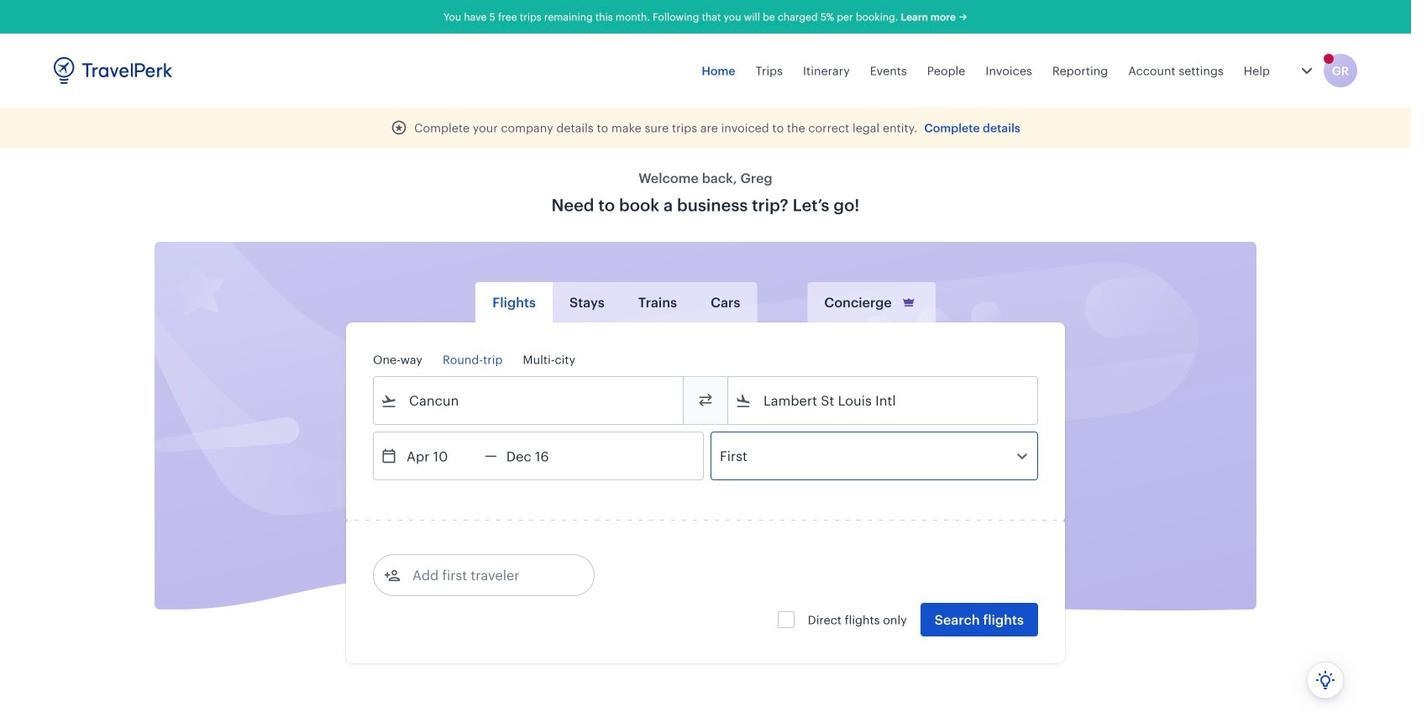 Task type: describe. For each thing, give the bounding box(es) containing it.
Add first traveler search field
[[401, 562, 576, 589]]



Task type: locate. For each thing, give the bounding box(es) containing it.
To search field
[[752, 387, 1016, 414]]

From search field
[[397, 387, 661, 414]]

Return text field
[[497, 433, 585, 480]]

Depart text field
[[397, 433, 485, 480]]



